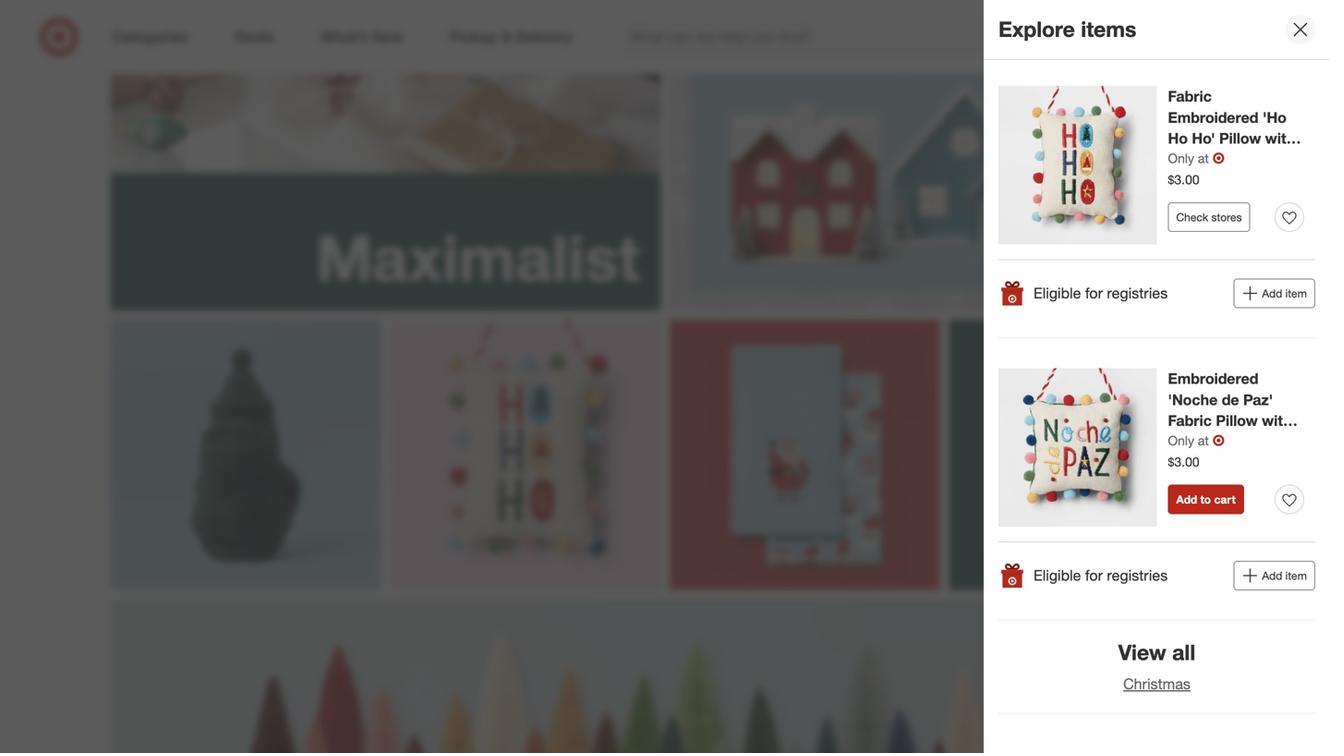Task type: describe. For each thing, give the bounding box(es) containing it.
add item for second add item button
[[1263, 569, 1308, 583]]

view all
[[1119, 640, 1196, 665]]

all
[[1173, 640, 1196, 665]]

eligible for second add item button from the bottom
[[1034, 284, 1082, 302]]

add inside add to cart button
[[1177, 493, 1198, 506]]

search button
[[1066, 17, 1110, 61]]

maximalist button
[[111, 0, 661, 310]]

item for second add item button
[[1286, 569, 1308, 583]]

registries for second add item button from the bottom
[[1108, 284, 1168, 302]]

explore
[[999, 16, 1076, 42]]

1 for from the top
[[1086, 284, 1103, 302]]

only at ¬ for second add item button from the bottom
[[1169, 149, 1225, 167]]

add for second add item button from the bottom
[[1263, 286, 1283, 300]]

6pc sisal christmas bottle brush tree set - wondershop™ assorted blue, 6pc sisal christmas bottle brush tree set - wondershop™ assorted brown, 6pc sisal christmas bottle brush tree set - wondershop™ assorted green, 6pc sisal christmas bottle brush tree set - wondershop™ assorted neutral, 6pc sisal christmas bottle brush tree set - wondershop™ assorted pink, 6pc sisal christmas bottle brush tree set - wondershop™ assorted red image
[[111, 599, 1220, 753]]

christmas link
[[1124, 675, 1191, 693]]

view
[[1119, 640, 1167, 665]]

item for second add item button from the bottom
[[1286, 286, 1308, 300]]

add to cart button
[[1169, 485, 1245, 514]]

eligible for second add item button
[[1034, 567, 1082, 585]]

explore items
[[999, 16, 1137, 42]]

maximalist
[[316, 219, 640, 296]]

to
[[1201, 493, 1212, 506]]

stores
[[1212, 210, 1243, 224]]

¬ for second add item button from the bottom
[[1213, 149, 1225, 167]]



Task type: vqa. For each thing, say whether or not it's contained in the screenshot.
first / from the right
no



Task type: locate. For each thing, give the bounding box(es) containing it.
1 registries from the top
[[1108, 284, 1168, 302]]

2 at from the top
[[1199, 433, 1210, 449]]

0 vertical spatial only at ¬
[[1169, 149, 1225, 167]]

for
[[1086, 284, 1103, 302], [1086, 567, 1103, 585]]

2 only at ¬ from the top
[[1169, 432, 1225, 450]]

$3.00
[[1169, 171, 1200, 188], [1169, 454, 1200, 470]]

check stores button
[[1169, 202, 1251, 232]]

dialog containing explore items
[[984, 0, 1331, 753]]

only at ¬ for second add item button
[[1169, 432, 1225, 450]]

2 add item button from the top
[[1234, 561, 1316, 591]]

1 vertical spatial at
[[1199, 433, 1210, 449]]

0 vertical spatial at
[[1199, 150, 1210, 166]]

at
[[1199, 150, 1210, 166], [1199, 433, 1210, 449]]

0 vertical spatial $3.00
[[1169, 171, 1200, 188]]

fabric embroidered 'ho ho ho' pillow with colorful pom poms christmas tree ornament white - wondershop™ image
[[999, 86, 1158, 244], [999, 86, 1158, 244]]

cart
[[1215, 493, 1236, 506]]

add for second add item button
[[1263, 569, 1283, 583]]

1 vertical spatial item
[[1286, 569, 1308, 583]]

0 vertical spatial eligible
[[1034, 284, 1082, 302]]

1 item from the top
[[1286, 286, 1308, 300]]

1 at from the top
[[1199, 150, 1210, 166]]

2 add item from the top
[[1263, 569, 1308, 583]]

1 only from the top
[[1169, 150, 1195, 166]]

registries
[[1108, 284, 1168, 302], [1108, 567, 1168, 585]]

$3.00 up add to cart
[[1169, 454, 1200, 470]]

1 only at ¬ from the top
[[1169, 149, 1225, 167]]

add item button down stores
[[1234, 279, 1316, 308]]

at up the to
[[1199, 433, 1210, 449]]

christmas
[[1124, 675, 1191, 693]]

only up check
[[1169, 150, 1195, 166]]

2 item from the top
[[1286, 569, 1308, 583]]

registries for second add item button
[[1108, 567, 1168, 585]]

add item
[[1263, 286, 1308, 300], [1263, 569, 1308, 583]]

check
[[1177, 210, 1209, 224]]

1 vertical spatial registries
[[1108, 567, 1168, 585]]

¬
[[1213, 149, 1225, 167], [1213, 432, 1225, 450]]

1 vertical spatial for
[[1086, 567, 1103, 585]]

¬ up stores
[[1213, 149, 1225, 167]]

2 eligible for registries from the top
[[1034, 567, 1168, 585]]

add item button down the cart
[[1234, 561, 1316, 591]]

2 eligible from the top
[[1034, 567, 1082, 585]]

embroidered 'noche de paz' fabric pillow with colorful poms christmas tree ornament white - wondershop™ image
[[999, 368, 1158, 527], [999, 368, 1158, 527]]

eligible for registries
[[1034, 284, 1168, 302], [1034, 567, 1168, 585]]

0 vertical spatial registries
[[1108, 284, 1168, 302]]

at for second add item button
[[1199, 433, 1210, 449]]

1 vertical spatial add
[[1177, 493, 1198, 506]]

2 only from the top
[[1169, 433, 1195, 449]]

only for second add item button from the bottom
[[1169, 150, 1195, 166]]

only up add to cart
[[1169, 433, 1195, 449]]

0 vertical spatial only
[[1169, 150, 1195, 166]]

only at ¬ up the to
[[1169, 432, 1225, 450]]

add item button
[[1234, 279, 1316, 308], [1234, 561, 1316, 591]]

add
[[1263, 286, 1283, 300], [1177, 493, 1198, 506], [1263, 569, 1283, 583]]

add to cart
[[1177, 493, 1236, 506]]

1 vertical spatial only
[[1169, 433, 1195, 449]]

2 vertical spatial add
[[1263, 569, 1283, 583]]

1 ¬ from the top
[[1213, 149, 1225, 167]]

1 vertical spatial add item
[[1263, 569, 1308, 583]]

0 vertical spatial for
[[1086, 284, 1103, 302]]

0 vertical spatial add item button
[[1234, 279, 1316, 308]]

$3.00 for second add item button from the bottom
[[1169, 171, 1200, 188]]

eligible for registries for second add item button
[[1034, 567, 1168, 585]]

only
[[1169, 150, 1195, 166], [1169, 433, 1195, 449]]

search
[[1066, 30, 1110, 48]]

items
[[1081, 16, 1137, 42]]

1 vertical spatial eligible
[[1034, 567, 1082, 585]]

2 ¬ from the top
[[1213, 432, 1225, 450]]

1 $3.00 from the top
[[1169, 171, 1200, 188]]

What can we help you find? suggestions appear below search field
[[618, 17, 1079, 57]]

eligible for registries for second add item button from the bottom
[[1034, 284, 1168, 302]]

0 vertical spatial item
[[1286, 286, 1308, 300]]

1 add item from the top
[[1263, 286, 1308, 300]]

2 $3.00 from the top
[[1169, 454, 1200, 470]]

item
[[1286, 286, 1308, 300], [1286, 569, 1308, 583]]

0 vertical spatial ¬
[[1213, 149, 1225, 167]]

dialog
[[984, 0, 1331, 753]]

1 vertical spatial $3.00
[[1169, 454, 1200, 470]]

eligible
[[1034, 284, 1082, 302], [1034, 567, 1082, 585]]

only at ¬ up check
[[1169, 149, 1225, 167]]

only for second add item button
[[1169, 433, 1195, 449]]

1 vertical spatial ¬
[[1213, 432, 1225, 450]]

at up 'check stores'
[[1199, 150, 1210, 166]]

1 add item button from the top
[[1234, 279, 1316, 308]]

0 vertical spatial add item
[[1263, 286, 1308, 300]]

$3.00 for second add item button
[[1169, 454, 1200, 470]]

at for second add item button from the bottom
[[1199, 150, 1210, 166]]

¬ up the cart
[[1213, 432, 1225, 450]]

1 vertical spatial add item button
[[1234, 561, 1316, 591]]

2 registries from the top
[[1108, 567, 1168, 585]]

only at ¬
[[1169, 149, 1225, 167], [1169, 432, 1225, 450]]

$3.00 up check
[[1169, 171, 1200, 188]]

1 eligible from the top
[[1034, 284, 1082, 302]]

2 for from the top
[[1086, 567, 1103, 585]]

add item for second add item button from the bottom
[[1263, 286, 1308, 300]]

1 vertical spatial only at ¬
[[1169, 432, 1225, 450]]

1 eligible for registries from the top
[[1034, 284, 1168, 302]]

0 vertical spatial eligible for registries
[[1034, 284, 1168, 302]]

1 vertical spatial eligible for registries
[[1034, 567, 1168, 585]]

0 vertical spatial add
[[1263, 286, 1283, 300]]

¬ for second add item button
[[1213, 432, 1225, 450]]

check stores
[[1177, 210, 1243, 224]]



